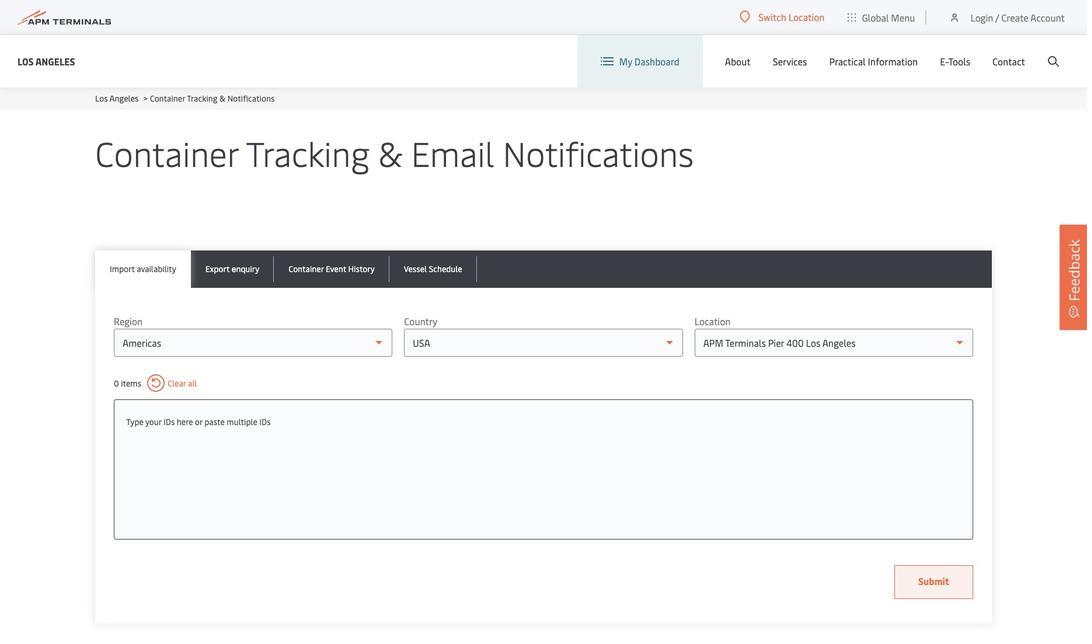 Task type: locate. For each thing, give the bounding box(es) containing it.
0 vertical spatial &
[[219, 93, 226, 104]]

/
[[995, 11, 999, 24]]

0 vertical spatial container
[[150, 93, 185, 104]]

1 horizontal spatial location
[[789, 11, 825, 23]]

schedule
[[429, 263, 462, 274]]

type your ids here or paste multiple ids
[[126, 416, 271, 427]]

export
[[205, 263, 230, 274]]

1 vertical spatial los
[[95, 93, 108, 104]]

0 horizontal spatial ids
[[164, 416, 175, 427]]

about button
[[725, 35, 751, 88]]

contact button
[[993, 35, 1025, 88]]

e-
[[940, 55, 948, 68]]

angeles
[[35, 55, 75, 67], [110, 93, 139, 104]]

0 horizontal spatial los angeles link
[[18, 54, 75, 69]]

email
[[411, 130, 494, 176]]

container event history
[[289, 263, 375, 274]]

None text field
[[126, 412, 961, 433]]

angeles for los angeles
[[35, 55, 75, 67]]

container event history button
[[274, 250, 389, 288]]

1 vertical spatial tracking
[[246, 130, 370, 176]]

2 vertical spatial container
[[289, 263, 324, 274]]

0 vertical spatial tracking
[[187, 93, 218, 104]]

history
[[348, 263, 375, 274]]

container right >
[[150, 93, 185, 104]]

switch
[[759, 11, 786, 23]]

ids right multiple
[[259, 416, 271, 427]]

type
[[126, 416, 144, 427]]

container
[[150, 93, 185, 104], [95, 130, 238, 176], [289, 263, 324, 274]]

practical
[[829, 55, 866, 68]]

0 horizontal spatial location
[[695, 315, 731, 328]]

about
[[725, 55, 751, 68]]

ids
[[164, 416, 175, 427], [259, 416, 271, 427]]

account
[[1031, 11, 1065, 24]]

container inside button
[[289, 263, 324, 274]]

login / create account
[[971, 11, 1065, 24]]

1 vertical spatial container
[[95, 130, 238, 176]]

my dashboard
[[619, 55, 680, 68]]

0 vertical spatial location
[[789, 11, 825, 23]]

1 vertical spatial angeles
[[110, 93, 139, 104]]

1 horizontal spatial notifications
[[503, 130, 694, 176]]

export еnquiry
[[205, 263, 259, 274]]

container for container tracking & email notifications
[[95, 130, 238, 176]]

1 horizontal spatial los angeles link
[[95, 93, 139, 104]]

my dashboard button
[[601, 35, 680, 88]]

vessel schedule button
[[389, 250, 477, 288]]

0 horizontal spatial los
[[18, 55, 34, 67]]

submit
[[918, 575, 949, 587]]

1 horizontal spatial los
[[95, 93, 108, 104]]

availability
[[137, 263, 176, 274]]

notifications
[[228, 93, 275, 104], [503, 130, 694, 176]]

feedback button
[[1060, 224, 1087, 330]]

location
[[789, 11, 825, 23], [695, 315, 731, 328]]

los for los angeles
[[18, 55, 34, 67]]

los angeles > container tracking & notifications
[[95, 93, 275, 104]]

dashboard
[[635, 55, 680, 68]]

container tracking & email notifications
[[95, 130, 694, 176]]

1 horizontal spatial tracking
[[246, 130, 370, 176]]

los for los angeles > container tracking & notifications
[[95, 93, 108, 104]]

los angeles link
[[18, 54, 75, 69], [95, 93, 139, 104]]

los angeles
[[18, 55, 75, 67]]

export еnquiry button
[[191, 250, 274, 288]]

ids right your
[[164, 416, 175, 427]]

los
[[18, 55, 34, 67], [95, 93, 108, 104]]

clear
[[168, 377, 186, 389]]

multiple
[[227, 416, 257, 427]]

0 vertical spatial angeles
[[35, 55, 75, 67]]

0 items
[[114, 377, 141, 389]]

1 horizontal spatial &
[[378, 130, 403, 176]]

0
[[114, 377, 119, 389]]

submit button
[[894, 565, 973, 599]]

global menu
[[862, 11, 915, 24]]

1 horizontal spatial ids
[[259, 416, 271, 427]]

tab list
[[95, 250, 992, 288]]

container left event
[[289, 263, 324, 274]]

0 vertical spatial los
[[18, 55, 34, 67]]

1 vertical spatial &
[[378, 130, 403, 176]]

tracking
[[187, 93, 218, 104], [246, 130, 370, 176]]

information
[[868, 55, 918, 68]]

&
[[219, 93, 226, 104], [378, 130, 403, 176]]

all
[[188, 377, 197, 389]]

0 vertical spatial notifications
[[228, 93, 275, 104]]

0 horizontal spatial angeles
[[35, 55, 75, 67]]

container down los angeles > container tracking & notifications
[[95, 130, 238, 176]]

1 horizontal spatial angeles
[[110, 93, 139, 104]]

0 horizontal spatial tracking
[[187, 93, 218, 104]]

e-tools
[[940, 55, 970, 68]]

1 vertical spatial notifications
[[503, 130, 694, 176]]

vessel schedule
[[404, 263, 462, 274]]



Task type: describe. For each thing, give the bounding box(es) containing it.
tools
[[948, 55, 970, 68]]

tab list containing import availability
[[95, 250, 992, 288]]

switch location
[[759, 11, 825, 23]]

0 horizontal spatial notifications
[[228, 93, 275, 104]]

items
[[121, 377, 141, 389]]

global menu button
[[836, 0, 927, 35]]

or
[[195, 416, 203, 427]]

login / create account link
[[949, 0, 1065, 34]]

еnquiry
[[232, 263, 259, 274]]

paste
[[205, 416, 225, 427]]

services button
[[773, 35, 807, 88]]

0 horizontal spatial &
[[219, 93, 226, 104]]

contact
[[993, 55, 1025, 68]]

1 vertical spatial location
[[695, 315, 731, 328]]

e-tools button
[[940, 35, 970, 88]]

country
[[404, 315, 437, 328]]

your
[[145, 416, 162, 427]]

my
[[619, 55, 632, 68]]

1 vertical spatial los angeles link
[[95, 93, 139, 104]]

container for container event history
[[289, 263, 324, 274]]

feedback
[[1064, 239, 1084, 301]]

menu
[[891, 11, 915, 24]]

2 ids from the left
[[259, 416, 271, 427]]

create
[[1002, 11, 1029, 24]]

import availability
[[110, 263, 176, 274]]

global
[[862, 11, 889, 24]]

region
[[114, 315, 143, 328]]

>
[[144, 93, 148, 104]]

import availability button
[[95, 250, 191, 288]]

0 vertical spatial los angeles link
[[18, 54, 75, 69]]

login
[[971, 11, 993, 24]]

practical information
[[829, 55, 918, 68]]

clear all button
[[147, 374, 197, 392]]

angeles for los angeles > container tracking & notifications
[[110, 93, 139, 104]]

here
[[177, 416, 193, 427]]

1 ids from the left
[[164, 416, 175, 427]]

event
[[326, 263, 346, 274]]

clear all
[[168, 377, 197, 389]]

services
[[773, 55, 807, 68]]

switch location button
[[740, 11, 825, 23]]

import
[[110, 263, 135, 274]]

practical information button
[[829, 35, 918, 88]]

vessel
[[404, 263, 427, 274]]



Task type: vqa. For each thing, say whether or not it's contained in the screenshot.
including inside the With its impressive infrastructure, the Port of Salalah boasts seven berths capable of accommodating vessels with drafts of up to 18 meters, and a General Cargo Terminal featuring twelve berths that can handle drafts of up to 16 meters. This world-class facility is well-equipped to handle a wide range of cargo, including the largest container vessels, bulk shipments, bunkering operations, and warehousing services, solidifying its status as a vital hub for international trade and commerce.
no



